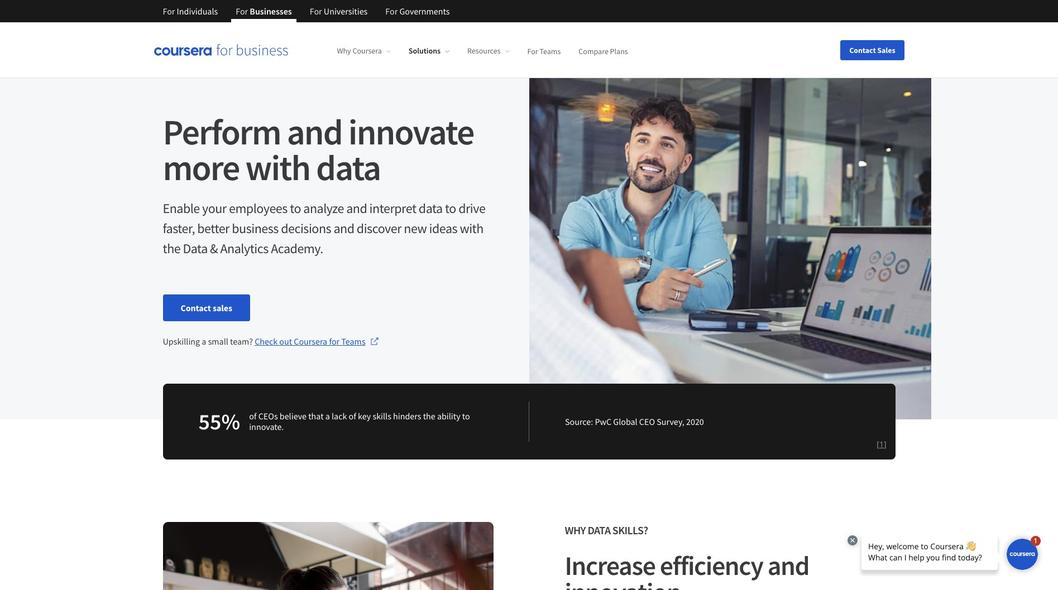 Task type: vqa. For each thing, say whether or not it's contained in the screenshot.
Banner navigation
yes



Task type: describe. For each thing, give the bounding box(es) containing it.
new
[[404, 220, 427, 237]]

data inside perform and innovate more with data
[[316, 145, 381, 190]]

why for why coursera
[[337, 46, 351, 56]]

perform and innovate more with data
[[163, 109, 474, 190]]

check out coursera for teams link
[[255, 335, 379, 349]]

and inside the 'increase efficiency and innovation'
[[768, 550, 809, 583]]

innovation
[[565, 576, 681, 591]]

for for individuals
[[163, 6, 175, 17]]

solutions link
[[409, 46, 450, 56]]

1 vertical spatial teams
[[341, 336, 366, 347]]

compare
[[579, 46, 609, 56]]

1 horizontal spatial to
[[445, 200, 456, 217]]

[ 1 ]
[[877, 440, 887, 450]]

contact for contact sales
[[850, 45, 876, 55]]

drive
[[459, 200, 486, 217]]

1 horizontal spatial teams
[[540, 46, 561, 56]]

source: pwc global ceo survey, 2020
[[565, 416, 704, 428]]

believe
[[280, 411, 307, 422]]

your
[[202, 200, 227, 217]]

the inside enable your employees to analyze and interpret data to drive faster, better business decisions and discover new ideas with the data & analytics academy.
[[163, 240, 180, 257]]

team?
[[230, 336, 253, 347]]

for for universities
[[310, 6, 322, 17]]

data inside enable your employees to analyze and interpret data to drive faster, better business decisions and discover new ideas with the data & analytics academy.
[[419, 200, 443, 217]]

55%
[[199, 408, 240, 436]]

contact sales button
[[841, 40, 904, 60]]

why data skills?
[[565, 524, 648, 538]]

for for governments
[[386, 6, 398, 17]]

with inside perform and innovate more with data
[[245, 145, 310, 190]]

efficiency
[[660, 550, 763, 583]]

business
[[232, 220, 279, 237]]

plans
[[610, 46, 628, 56]]

1 horizontal spatial coursera
[[353, 46, 382, 56]]

upskilling
[[163, 336, 200, 347]]

solutions
[[409, 46, 441, 56]]

innovate.
[[249, 422, 284, 433]]

1
[[880, 440, 884, 450]]

faster,
[[163, 220, 195, 237]]

for governments
[[386, 6, 450, 17]]

resources
[[467, 46, 501, 56]]

for teams link
[[528, 46, 561, 56]]

for individuals
[[163, 6, 218, 17]]

decisions
[[281, 220, 331, 237]]

0 horizontal spatial a
[[202, 336, 206, 347]]

resources link
[[467, 46, 510, 56]]

ceos
[[258, 411, 278, 422]]

for
[[329, 336, 340, 347]]

out
[[279, 336, 292, 347]]

for businesses
[[236, 6, 292, 17]]

increase
[[565, 550, 655, 583]]

compare plans link
[[579, 46, 628, 56]]

for right the resources link
[[528, 46, 538, 56]]

with inside enable your employees to analyze and interpret data to drive faster, better business decisions and discover new ideas with the data & analytics academy.
[[460, 220, 484, 237]]

0 horizontal spatial coursera
[[294, 336, 327, 347]]

contact for contact sales
[[181, 303, 211, 314]]

interpret
[[370, 200, 416, 217]]



Task type: locate. For each thing, give the bounding box(es) containing it.
for
[[163, 6, 175, 17], [236, 6, 248, 17], [310, 6, 322, 17], [386, 6, 398, 17], [528, 46, 538, 56]]

0 horizontal spatial contact
[[181, 303, 211, 314]]

discover
[[357, 220, 402, 237]]

1 vertical spatial why
[[565, 524, 586, 538]]

for left governments
[[386, 6, 398, 17]]

to right ability
[[462, 411, 470, 422]]

the down faster,
[[163, 240, 180, 257]]

1 horizontal spatial of
[[349, 411, 356, 422]]

contact sales
[[181, 303, 232, 314]]

hinders
[[393, 411, 421, 422]]

the inside of ceos believe that a lack of key skills hinders the ability to innovate.
[[423, 411, 435, 422]]

1 vertical spatial the
[[423, 411, 435, 422]]

for teams
[[528, 46, 561, 56]]

with
[[245, 145, 310, 190], [460, 220, 484, 237]]

contact sales link
[[163, 295, 250, 322]]

data left skills?
[[588, 524, 611, 538]]

data up analyze
[[316, 145, 381, 190]]

0 horizontal spatial why
[[337, 46, 351, 56]]

0 horizontal spatial of
[[249, 411, 257, 422]]

of
[[249, 411, 257, 422], [349, 411, 356, 422]]

0 vertical spatial a
[[202, 336, 206, 347]]

sales
[[878, 45, 896, 55]]

0 vertical spatial coursera
[[353, 46, 382, 56]]

teams right for
[[341, 336, 366, 347]]

a left small
[[202, 336, 206, 347]]

1 horizontal spatial why
[[565, 524, 586, 538]]

coursera for business image
[[154, 44, 288, 56]]

individuals
[[177, 6, 218, 17]]

that
[[308, 411, 324, 422]]

compare plans
[[579, 46, 628, 56]]

for left businesses
[[236, 6, 248, 17]]

]
[[884, 440, 887, 450]]

to up ideas
[[445, 200, 456, 217]]

data inside enable your employees to analyze and interpret data to drive faster, better business decisions and discover new ideas with the data & analytics academy.
[[183, 240, 208, 257]]

ideas
[[429, 220, 457, 237]]

&
[[210, 240, 218, 257]]

check
[[255, 336, 278, 347]]

better
[[197, 220, 230, 237]]

1 of from the left
[[249, 411, 257, 422]]

1 horizontal spatial the
[[423, 411, 435, 422]]

0 horizontal spatial with
[[245, 145, 310, 190]]

0 vertical spatial contact
[[850, 45, 876, 55]]

a right that at the left bottom
[[325, 411, 330, 422]]

for for businesses
[[236, 6, 248, 17]]

innovate
[[348, 109, 474, 154]]

skills
[[373, 411, 391, 422]]

more
[[163, 145, 239, 190]]

contact
[[850, 45, 876, 55], [181, 303, 211, 314]]

check out coursera for teams
[[255, 336, 366, 347]]

for universities
[[310, 6, 368, 17]]

analytics
[[220, 240, 269, 257]]

0 vertical spatial the
[[163, 240, 180, 257]]

0 vertical spatial data
[[183, 240, 208, 257]]

data
[[316, 145, 381, 190], [419, 200, 443, 217]]

1 vertical spatial data
[[419, 200, 443, 217]]

sales
[[213, 303, 232, 314]]

0 horizontal spatial the
[[163, 240, 180, 257]]

data
[[183, 240, 208, 257], [588, 524, 611, 538]]

why
[[337, 46, 351, 56], [565, 524, 586, 538]]

for left individuals
[[163, 6, 175, 17]]

for left universities
[[310, 6, 322, 17]]

with up employees
[[245, 145, 310, 190]]

lack
[[332, 411, 347, 422]]

0 horizontal spatial data
[[183, 240, 208, 257]]

employees
[[229, 200, 288, 217]]

perform
[[163, 109, 281, 154]]

1 vertical spatial with
[[460, 220, 484, 237]]

and inside perform and innovate more with data
[[287, 109, 342, 154]]

0 vertical spatial why
[[337, 46, 351, 56]]

1 horizontal spatial data
[[588, 524, 611, 538]]

of ceos believe that a lack of key skills hinders the ability to innovate.
[[249, 411, 470, 433]]

1 vertical spatial coursera
[[294, 336, 327, 347]]

small
[[208, 336, 228, 347]]

coursera down universities
[[353, 46, 382, 56]]

the left ability
[[423, 411, 435, 422]]

ability
[[437, 411, 461, 422]]

data up ideas
[[419, 200, 443, 217]]

coursera
[[353, 46, 382, 56], [294, 336, 327, 347]]

analyze
[[303, 200, 344, 217]]

of left key
[[349, 411, 356, 422]]

2 of from the left
[[349, 411, 356, 422]]

enable your employees to analyze and interpret data to drive faster, better business decisions and discover new ideas with the data & analytics academy.
[[163, 200, 486, 257]]

2 horizontal spatial to
[[462, 411, 470, 422]]

why up increase
[[565, 524, 586, 538]]

increase efficiency and innovation
[[565, 550, 809, 591]]

to up 'decisions'
[[290, 200, 301, 217]]

0 horizontal spatial data
[[316, 145, 381, 190]]

why for why data skills?
[[565, 524, 586, 538]]

why coursera link
[[337, 46, 391, 56]]

governments
[[400, 6, 450, 17]]

banner navigation
[[154, 0, 459, 22]]

0 vertical spatial data
[[316, 145, 381, 190]]

source:
[[565, 416, 593, 428]]

businesses
[[250, 6, 292, 17]]

contact sales
[[850, 45, 896, 55]]

global
[[613, 416, 638, 428]]

1 horizontal spatial data
[[419, 200, 443, 217]]

1 vertical spatial data
[[588, 524, 611, 538]]

with down drive
[[460, 220, 484, 237]]

1 horizontal spatial a
[[325, 411, 330, 422]]

0 vertical spatial teams
[[540, 46, 561, 56]]

teams left compare
[[540, 46, 561, 56]]

upskilling a small team?
[[163, 336, 255, 347]]

to
[[290, 200, 301, 217], [445, 200, 456, 217], [462, 411, 470, 422]]

1 vertical spatial a
[[325, 411, 330, 422]]

[
[[877, 440, 880, 450]]

1 vertical spatial contact
[[181, 303, 211, 314]]

and
[[287, 109, 342, 154], [346, 200, 367, 217], [334, 220, 354, 237], [768, 550, 809, 583]]

the
[[163, 240, 180, 257], [423, 411, 435, 422]]

key
[[358, 411, 371, 422]]

survey,
[[657, 416, 685, 428]]

2020
[[686, 416, 704, 428]]

universities
[[324, 6, 368, 17]]

1 horizontal spatial with
[[460, 220, 484, 237]]

enable
[[163, 200, 200, 217]]

data left &
[[183, 240, 208, 257]]

coursera left for
[[294, 336, 327, 347]]

skills?
[[613, 524, 648, 538]]

a
[[202, 336, 206, 347], [325, 411, 330, 422]]

why down universities
[[337, 46, 351, 56]]

contact inside button
[[850, 45, 876, 55]]

0 horizontal spatial teams
[[341, 336, 366, 347]]

0 vertical spatial with
[[245, 145, 310, 190]]

of left ceos
[[249, 411, 257, 422]]

a inside of ceos believe that a lack of key skills hinders the ability to innovate.
[[325, 411, 330, 422]]

academy.
[[271, 240, 323, 257]]

0 horizontal spatial to
[[290, 200, 301, 217]]

to inside of ceos believe that a lack of key skills hinders the ability to innovate.
[[462, 411, 470, 422]]

1 horizontal spatial contact
[[850, 45, 876, 55]]

pwc
[[595, 416, 612, 428]]

teams
[[540, 46, 561, 56], [341, 336, 366, 347]]

ceo
[[639, 416, 655, 428]]

why coursera
[[337, 46, 382, 56]]



